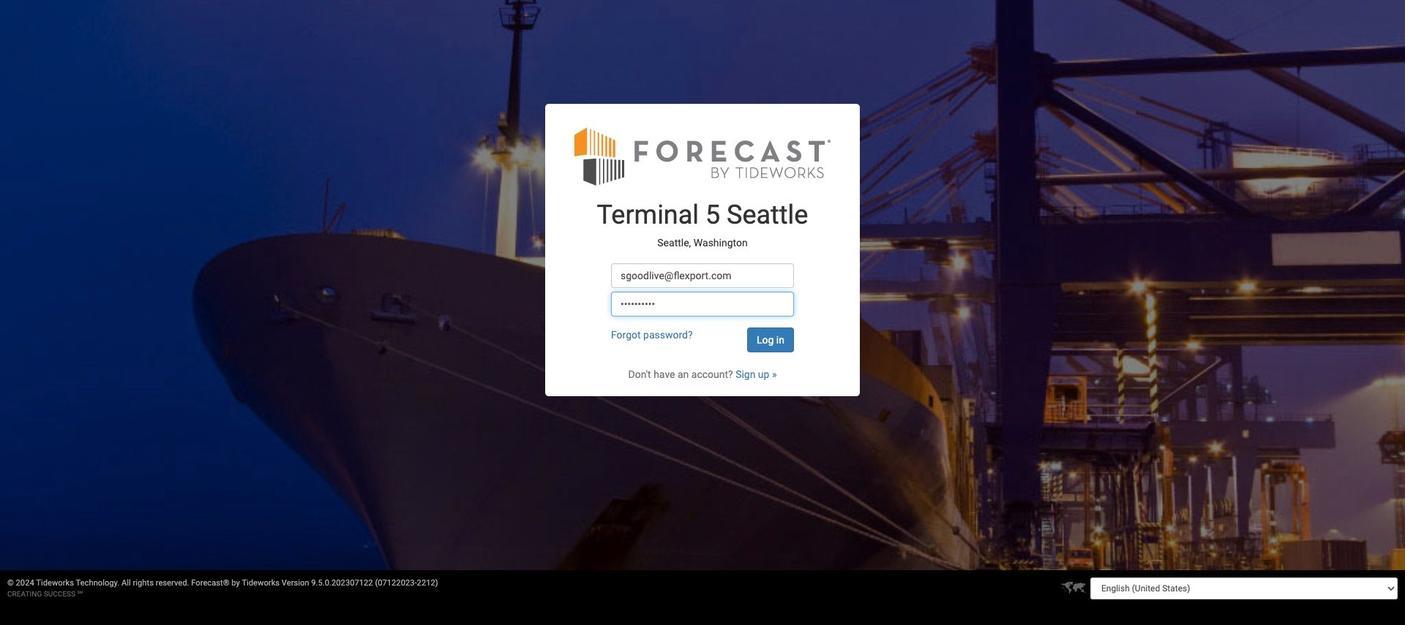 Task type: vqa. For each thing, say whether or not it's contained in the screenshot.
'Forgot password? Log in'
no



Task type: describe. For each thing, give the bounding box(es) containing it.
Email or username text field
[[611, 264, 794, 288]]

forecast® by tideworks image
[[575, 126, 831, 187]]

Password password field
[[611, 292, 794, 317]]



